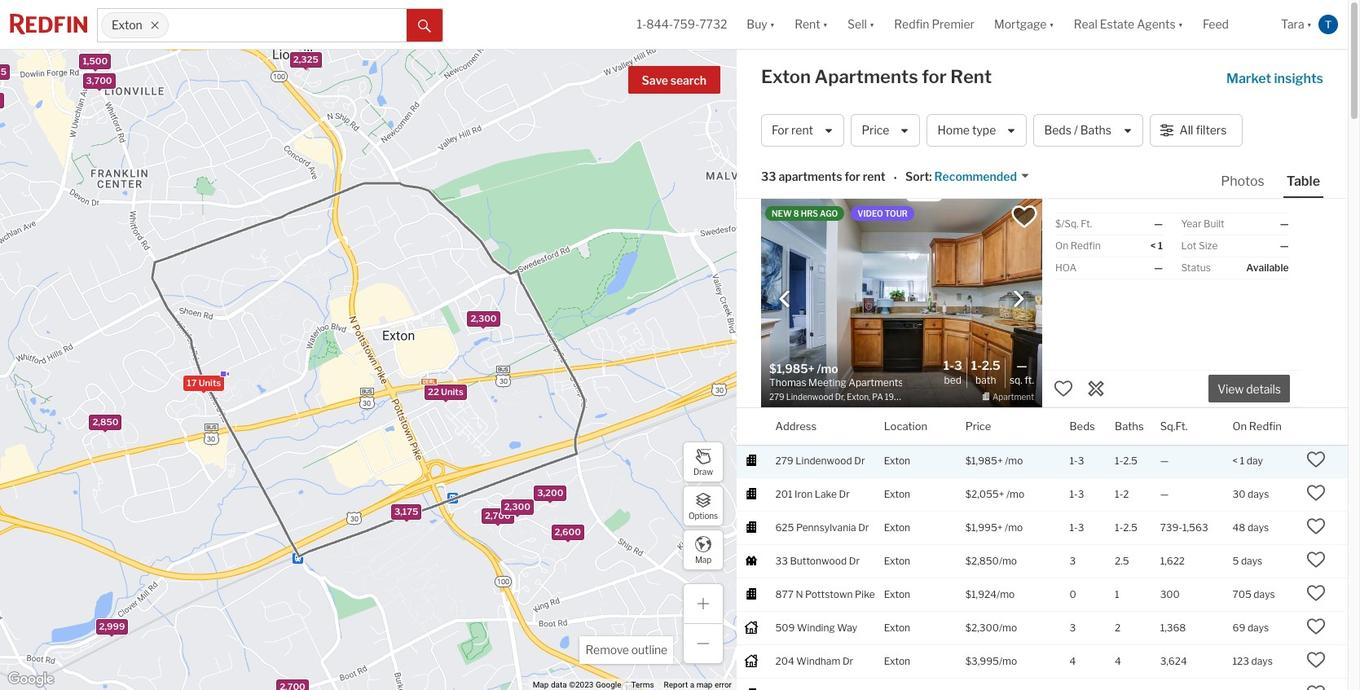 Task type: vqa. For each thing, say whether or not it's contained in the screenshot.
From Our CEO From
no



Task type: locate. For each thing, give the bounding box(es) containing it.
photo of 279 lindenwood dr, exton, pa 19341 image
[[761, 199, 1043, 408]]

0 vertical spatial baths
[[1081, 123, 1112, 137]]

204 windham dr
[[776, 655, 854, 667]]

beds down "x-out this home" 'image'
[[1070, 419, 1095, 433]]

1- down beds button
[[1070, 455, 1078, 467]]

$1,924 /mo
[[966, 588, 1015, 601]]

— up available
[[1281, 240, 1289, 252]]

0 horizontal spatial on redfin
[[1056, 240, 1101, 252]]

1 vertical spatial on
[[1233, 419, 1247, 433]]

▾ right agents
[[1179, 17, 1184, 31]]

view details button
[[1209, 375, 1291, 403]]

/mo right the $2,055+
[[1007, 488, 1025, 500]]

price down the exton apartments for rent
[[862, 123, 890, 137]]

remove outline button
[[580, 637, 673, 664]]

1 vertical spatial rent
[[951, 66, 992, 87]]

1-3 for $1,995+ /mo
[[1070, 521, 1085, 534]]

1 horizontal spatial on redfin
[[1233, 419, 1282, 433]]

1 vertical spatial redfin
[[1071, 240, 1101, 252]]

for rent button
[[761, 114, 845, 147]]

— up "< 1" in the right of the page
[[1155, 218, 1163, 230]]

price up $1,985+
[[966, 419, 992, 433]]

rent right buy ▾
[[795, 17, 821, 31]]

/mo for $2,055+ /mo
[[1007, 488, 1025, 500]]

on up hoa
[[1056, 240, 1069, 252]]

redfin down $/sq. ft.
[[1071, 240, 1101, 252]]

2,300
[[471, 313, 497, 324], [504, 501, 531, 513]]

5 ▾ from the left
[[1179, 17, 1184, 31]]

/mo down $1,995+ /mo
[[999, 555, 1018, 567]]

units for 22 units
[[441, 386, 464, 398]]

1 1-2.5 from the top
[[1115, 455, 1138, 467]]

0 horizontal spatial rent
[[795, 17, 821, 31]]

lake
[[815, 488, 837, 500]]

favorite this home image for 69 days
[[1307, 617, 1327, 636]]

tara
[[1282, 17, 1305, 31]]

4
[[1070, 655, 1076, 667], [1115, 655, 1122, 667]]

48 days
[[1233, 521, 1270, 534]]

ft. right sq.
[[1025, 374, 1035, 386]]

map for map data ©2023 google
[[533, 681, 549, 690]]

/mo up the $3,995 /mo
[[1000, 622, 1018, 634]]

1 vertical spatial 1-2.5
[[1115, 521, 1138, 534]]

rent inside for rent button
[[792, 123, 814, 137]]

1 horizontal spatial baths
[[1115, 419, 1144, 433]]

0 vertical spatial 1-3
[[1070, 455, 1085, 467]]

1- up bath at the right
[[972, 359, 982, 374]]

1 horizontal spatial 1
[[1159, 240, 1163, 252]]

4 down 0
[[1070, 655, 1076, 667]]

days right the "69"
[[1248, 622, 1270, 634]]

201 iron lake dr
[[776, 488, 850, 500]]

days right 5 on the bottom right of page
[[1242, 555, 1263, 567]]

days right 48
[[1248, 521, 1270, 534]]

map
[[697, 681, 713, 690]]

for down redfin premier button
[[922, 66, 947, 87]]

days for 5 days
[[1242, 555, 1263, 567]]

1 left lot
[[1159, 240, 1163, 252]]

address
[[776, 419, 817, 433]]

1-3 for $1,985+ /mo
[[1070, 455, 1085, 467]]

insights
[[1275, 71, 1324, 86]]

1 vertical spatial beds
[[1070, 419, 1095, 433]]

279
[[776, 455, 794, 467]]

1 horizontal spatial <
[[1233, 455, 1238, 467]]

view
[[1218, 383, 1244, 396]]

1 vertical spatial for
[[845, 170, 861, 184]]

exton for 509 winding way
[[884, 622, 911, 634]]

home type
[[938, 123, 997, 137]]

rent
[[792, 123, 814, 137], [863, 170, 886, 184]]

1 horizontal spatial price button
[[966, 408, 992, 445]]

0 vertical spatial <
[[1151, 240, 1157, 252]]

33 inside 33 apartments for rent •
[[761, 170, 777, 184]]

1,563
[[1183, 521, 1209, 534]]

for inside 33 apartments for rent •
[[845, 170, 861, 184]]

dr right lake
[[839, 488, 850, 500]]

for up "video" on the right top of the page
[[845, 170, 861, 184]]

1- up bed
[[944, 359, 955, 374]]

beds for beds / baths
[[1045, 123, 1072, 137]]

1,622
[[1161, 555, 1185, 567]]

2 favorite this home image from the top
[[1307, 517, 1327, 536]]

1 horizontal spatial rent
[[951, 66, 992, 87]]

for for rent
[[922, 66, 947, 87]]

1-2.5 down 1-2
[[1115, 521, 1138, 534]]

0 horizontal spatial price button
[[851, 114, 921, 147]]

exton for 204 windham dr
[[884, 655, 911, 667]]

▾ right buy at the top right of page
[[770, 17, 775, 31]]

exton for 877 n pottstown pike
[[884, 588, 911, 601]]

0 vertical spatial redfin
[[895, 17, 930, 31]]

rent left •
[[863, 170, 886, 184]]

2,600
[[555, 527, 581, 538]]

favorite this home image for 705 days
[[1307, 583, 1327, 603]]

< 1 day
[[1233, 455, 1264, 467]]

1 vertical spatial 33
[[776, 555, 788, 567]]

baths left the sq.ft.
[[1115, 419, 1144, 433]]

1 vertical spatial 2
[[1115, 622, 1121, 634]]

48
[[1233, 521, 1246, 534]]

1 horizontal spatial price
[[966, 419, 992, 433]]

table
[[1287, 174, 1321, 189]]

2
[[1124, 488, 1130, 500], [1115, 622, 1121, 634]]

tour
[[885, 209, 908, 218]]

submit search image
[[418, 19, 431, 32]]

▾ right sell
[[870, 17, 875, 31]]

4 ▾ from the left
[[1050, 17, 1055, 31]]

baths right the /
[[1081, 123, 1112, 137]]

509 winding way
[[776, 622, 858, 634]]

for
[[772, 123, 789, 137]]

remove exton image
[[150, 20, 160, 30]]

0 vertical spatial rent
[[795, 17, 821, 31]]

3 inside 1-3 bed
[[955, 359, 963, 374]]

all filters
[[1180, 123, 1227, 137]]

baths inside button
[[1081, 123, 1112, 137]]

days for 48 days
[[1248, 521, 1270, 534]]

0 horizontal spatial on
[[1056, 240, 1069, 252]]

all
[[1180, 123, 1194, 137]]

dr right windham
[[843, 655, 854, 667]]

1 vertical spatial price
[[966, 419, 992, 433]]

739-1,563
[[1161, 521, 1209, 534]]

30 days
[[1233, 488, 1270, 500]]

1 vertical spatial 1
[[1241, 455, 1245, 467]]

1 horizontal spatial for
[[922, 66, 947, 87]]

0 horizontal spatial rent
[[792, 123, 814, 137]]

1- up 1-2
[[1115, 455, 1124, 467]]

2 vertical spatial 1-3
[[1070, 521, 1085, 534]]

favorite this home image right 705 days
[[1307, 583, 1327, 603]]

2,350
[[293, 54, 319, 66]]

/mo right $1,995+ in the bottom right of the page
[[1005, 521, 1023, 534]]

1 favorite this home image from the top
[[1307, 450, 1327, 469]]

exton apartments for rent
[[761, 66, 992, 87]]

1 right 0
[[1115, 588, 1120, 601]]

new
[[772, 209, 792, 218]]

▾ left sell
[[823, 17, 828, 31]]

2 down baths button
[[1124, 488, 1130, 500]]

0 horizontal spatial baths
[[1081, 123, 1112, 137]]

1- left 759-
[[637, 17, 647, 31]]

premier
[[932, 17, 975, 31]]

map inside button
[[695, 555, 712, 565]]

1 left day
[[1241, 455, 1245, 467]]

2 left 1,368
[[1115, 622, 1121, 634]]

204
[[776, 655, 795, 667]]

1-
[[637, 17, 647, 31], [944, 359, 955, 374], [972, 359, 982, 374], [1070, 455, 1078, 467], [1115, 455, 1124, 467], [1070, 488, 1078, 500], [1115, 488, 1124, 500], [1070, 521, 1078, 534], [1115, 521, 1124, 534]]

dr right pennsylvania
[[859, 521, 869, 534]]

1-2.5 up 1-2
[[1115, 455, 1138, 467]]

0 vertical spatial 1-2.5
[[1115, 455, 1138, 467]]

4 left 3,624
[[1115, 655, 1122, 667]]

a
[[690, 681, 695, 690]]

33 up 877
[[776, 555, 788, 567]]

0 vertical spatial rent
[[792, 123, 814, 137]]

1- down baths button
[[1115, 488, 1124, 500]]

0 vertical spatial ft.
[[1081, 218, 1093, 230]]

favorite this home image right "123 days"
[[1307, 650, 1327, 670]]

google image
[[4, 669, 58, 691]]

1 horizontal spatial rent
[[863, 170, 886, 184]]

1 horizontal spatial ft.
[[1081, 218, 1093, 230]]

0 horizontal spatial 4
[[1070, 655, 1076, 667]]

0 horizontal spatial ft.
[[1025, 374, 1035, 386]]

redfin left the premier
[[895, 17, 930, 31]]

0 vertical spatial 1
[[1159, 240, 1163, 252]]

2.5 up bath at the right
[[982, 359, 1001, 374]]

mortgage ▾
[[995, 17, 1055, 31]]

4 favorite this home image from the top
[[1307, 650, 1327, 670]]

▾ for buy ▾
[[770, 17, 775, 31]]

days for 30 days
[[1248, 488, 1270, 500]]

market
[[1227, 71, 1272, 86]]

1- down 1-2
[[1115, 521, 1124, 534]]

mortgage ▾ button
[[985, 0, 1065, 49]]

available
[[1247, 262, 1289, 274]]

1,500
[[83, 55, 108, 67]]

0 horizontal spatial for
[[845, 170, 861, 184]]

favorite this home image right 48 days
[[1307, 517, 1327, 536]]

2.5 down 1-2
[[1124, 521, 1138, 534]]

price button up $1,985+
[[966, 408, 992, 445]]

on
[[1056, 240, 1069, 252], [1233, 419, 1247, 433]]

705
[[1233, 588, 1252, 601]]

$1,924
[[966, 588, 997, 601]]

2 horizontal spatial 1
[[1241, 455, 1245, 467]]

bath
[[976, 374, 997, 386]]

— up sq.
[[1017, 359, 1028, 374]]

real estate agents ▾
[[1074, 17, 1184, 31]]

▾ for sell ▾
[[870, 17, 875, 31]]

1 horizontal spatial redfin
[[1071, 240, 1101, 252]]

0 vertical spatial beds
[[1045, 123, 1072, 137]]

2.5 inside 1-2.5 bath
[[982, 359, 1001, 374]]

0 vertical spatial for
[[922, 66, 947, 87]]

< left day
[[1233, 455, 1238, 467]]

draw
[[694, 467, 713, 477]]

on redfin button
[[1233, 408, 1282, 445]]

33 for 33 buttonwood dr
[[776, 555, 788, 567]]

0 horizontal spatial units
[[199, 377, 221, 389]]

3 favorite this home image from the top
[[1307, 583, 1327, 603]]

1 1-3 from the top
[[1070, 455, 1085, 467]]

baths
[[1081, 123, 1112, 137], [1115, 419, 1144, 433]]

iron
[[795, 488, 813, 500]]

0 horizontal spatial map
[[533, 681, 549, 690]]

price button up •
[[851, 114, 921, 147]]

sort
[[906, 170, 930, 184]]

ago
[[820, 209, 838, 218]]

2.5 down baths button
[[1124, 455, 1138, 467]]

17
[[187, 377, 197, 389]]

0 vertical spatial 2
[[1124, 488, 1130, 500]]

beds inside button
[[1045, 123, 1072, 137]]

2,999
[[99, 621, 125, 633]]

price
[[862, 123, 890, 137], [966, 419, 992, 433]]

/mo for $2,300 /mo
[[1000, 622, 1018, 634]]

map region
[[0, 0, 793, 691]]

user photo image
[[1319, 15, 1339, 34]]

1-844-759-7732
[[637, 17, 728, 31]]

0 vertical spatial 33
[[761, 170, 777, 184]]

rent inside 33 apartments for rent •
[[863, 170, 886, 184]]

favorite this home image right day
[[1307, 450, 1327, 469]]

favorite this home image for 5 days
[[1307, 550, 1327, 570]]

6 ▾ from the left
[[1307, 17, 1313, 31]]

0 vertical spatial map
[[695, 555, 712, 565]]

days right 705
[[1254, 588, 1276, 601]]

0 horizontal spatial redfin
[[895, 17, 930, 31]]

/mo up $2,300 /mo
[[997, 588, 1015, 601]]

1 horizontal spatial 2,300
[[504, 501, 531, 513]]

redfin up day
[[1250, 419, 1282, 433]]

1-3 up 0
[[1070, 521, 1085, 534]]

photos
[[1221, 174, 1265, 189]]

rent up home type
[[951, 66, 992, 87]]

days for 705 days
[[1254, 588, 1276, 601]]

1 vertical spatial ft.
[[1025, 374, 1035, 386]]

1 horizontal spatial map
[[695, 555, 712, 565]]

/mo for $3,995 /mo
[[999, 655, 1018, 667]]

1 horizontal spatial 4
[[1115, 655, 1122, 667]]

1 vertical spatial 1-3
[[1070, 488, 1085, 500]]

3,624
[[1161, 655, 1188, 667]]

0 horizontal spatial 2
[[1115, 622, 1121, 634]]

$2,055+
[[966, 488, 1005, 500]]

heading
[[770, 361, 902, 404]]

1 ▾ from the left
[[770, 17, 775, 31]]

dr right lindenwood
[[855, 455, 865, 467]]

1 vertical spatial 2,300
[[504, 501, 531, 513]]

1 horizontal spatial on
[[1233, 419, 1247, 433]]

favorite this home image
[[1307, 450, 1327, 469], [1307, 517, 1327, 536], [1307, 583, 1327, 603], [1307, 650, 1327, 670]]

mortgage ▾ button
[[995, 0, 1055, 49]]

on redfin down $/sq. ft.
[[1056, 240, 1101, 252]]

1 vertical spatial price button
[[966, 408, 992, 445]]

5 days
[[1233, 555, 1263, 567]]

2 ▾ from the left
[[823, 17, 828, 31]]

buy
[[747, 17, 768, 31]]

dr up pike
[[849, 555, 860, 567]]

draw button
[[683, 442, 724, 483]]

save search
[[642, 73, 707, 87]]

/mo right $1,985+
[[1005, 455, 1023, 467]]

on up < 1 day at the right bottom of the page
[[1233, 419, 1247, 433]]

for for rent
[[845, 170, 861, 184]]

dr
[[855, 455, 865, 467], [839, 488, 850, 500], [859, 521, 869, 534], [849, 555, 860, 567], [843, 655, 854, 667]]

rent right for on the top right of the page
[[792, 123, 814, 137]]

on redfin up day
[[1233, 419, 1282, 433]]

0 horizontal spatial <
[[1151, 240, 1157, 252]]

None search field
[[169, 9, 407, 42]]

/mo down $2,300 /mo
[[999, 655, 1018, 667]]

x-out this home image
[[1087, 379, 1106, 399]]

1 for < 1 day
[[1241, 455, 1245, 467]]

/mo for $1,924 /mo
[[997, 588, 1015, 601]]

— down "< 1" in the right of the page
[[1155, 262, 1163, 274]]

0 horizontal spatial price
[[862, 123, 890, 137]]

days right 30
[[1248, 488, 1270, 500]]

1 horizontal spatial units
[[441, 386, 464, 398]]

favorite this home image for 48 days
[[1307, 517, 1327, 536]]

pennsylvania
[[797, 521, 857, 534]]

days right '123'
[[1252, 655, 1273, 667]]

ft. right $/sq.
[[1081, 218, 1093, 230]]

0 vertical spatial on redfin
[[1056, 240, 1101, 252]]

$2,850 /mo
[[966, 555, 1018, 567]]

view details link
[[1209, 373, 1291, 403]]

previous button image
[[777, 291, 793, 307]]

0 vertical spatial 2,300
[[471, 313, 497, 324]]

▾ right tara
[[1307, 17, 1313, 31]]

1 vertical spatial map
[[533, 681, 549, 690]]

2 vertical spatial redfin
[[1250, 419, 1282, 433]]

save
[[642, 73, 668, 87]]

$1,995+
[[966, 521, 1003, 534]]

rent ▾ button
[[785, 0, 838, 49]]

< for < 1
[[1151, 240, 1157, 252]]

0 vertical spatial on
[[1056, 240, 1069, 252]]

2 horizontal spatial redfin
[[1250, 419, 1282, 433]]

map left data
[[533, 681, 549, 690]]

1 vertical spatial baths
[[1115, 419, 1144, 433]]

favorite this home image
[[1054, 379, 1074, 399], [1307, 483, 1327, 503], [1307, 550, 1327, 570], [1307, 617, 1327, 636], [1307, 684, 1327, 691]]

exton for 625 pennsylvania dr
[[884, 521, 911, 534]]

location
[[884, 419, 928, 433]]

2 1-2.5 from the top
[[1115, 521, 1138, 534]]

▾ right mortgage
[[1050, 17, 1055, 31]]

2 1-3 from the top
[[1070, 488, 1085, 500]]

33 up new
[[761, 170, 777, 184]]

beds left the /
[[1045, 123, 1072, 137]]

33 apartments for rent •
[[761, 170, 898, 185]]

map down options
[[695, 555, 712, 565]]

3 1-3 from the top
[[1070, 521, 1085, 534]]

map
[[695, 555, 712, 565], [533, 681, 549, 690]]

1-3 left 1-2
[[1070, 488, 1085, 500]]

1 vertical spatial rent
[[863, 170, 886, 184]]

dr for 279 lindenwood dr
[[855, 455, 865, 467]]

units right the 22
[[441, 386, 464, 398]]

1- inside 1-2.5 bath
[[972, 359, 982, 374]]

0 horizontal spatial 1
[[1115, 588, 1120, 601]]

favorite button checkbox
[[1011, 203, 1039, 231]]

new 8 hrs ago
[[772, 209, 838, 218]]

< left lot
[[1151, 240, 1157, 252]]

units right 17
[[199, 377, 221, 389]]

3 ▾ from the left
[[870, 17, 875, 31]]

exton for 33 buttonwood dr
[[884, 555, 911, 567]]

1 vertical spatial <
[[1233, 455, 1238, 467]]

favorite this home image for < 1 day
[[1307, 450, 1327, 469]]

2 4 from the left
[[1115, 655, 1122, 667]]

1-3 down beds button
[[1070, 455, 1085, 467]]

1 for < 1
[[1159, 240, 1163, 252]]

map data ©2023 google
[[533, 681, 622, 690]]



Task type: describe. For each thing, give the bounding box(es) containing it.
lot size
[[1182, 240, 1218, 252]]

size
[[1199, 240, 1218, 252]]

dr for 625 pennsylvania dr
[[859, 521, 869, 534]]

hoa
[[1056, 262, 1077, 274]]

recommended button
[[932, 169, 1031, 185]]

report a map error
[[664, 681, 732, 690]]

sq.
[[1010, 374, 1023, 386]]

winding
[[797, 622, 835, 634]]

pike
[[855, 588, 875, 601]]

844-
[[647, 17, 674, 31]]

▾ for tara ▾
[[1307, 17, 1313, 31]]

1 horizontal spatial 2
[[1124, 488, 1130, 500]]

year
[[1182, 218, 1202, 230]]

30
[[1233, 488, 1246, 500]]

search
[[671, 73, 707, 87]]

apartments
[[779, 170, 843, 184]]

0 vertical spatial price
[[862, 123, 890, 137]]

1 4 from the left
[[1070, 655, 1076, 667]]

$1,995+ /mo
[[966, 521, 1023, 534]]

bed
[[945, 374, 962, 386]]

1-2.5 for 739-1,563
[[1115, 521, 1138, 534]]

exton for 201 iron lake dr
[[884, 488, 911, 500]]

279 lindenwood dr
[[776, 455, 865, 467]]

1- left 1-2
[[1070, 488, 1078, 500]]

2.5 left 1,622
[[1115, 555, 1130, 567]]

$2,300
[[966, 622, 1000, 634]]

sell ▾ button
[[848, 0, 875, 49]]

2 vertical spatial 1
[[1115, 588, 1120, 601]]

buy ▾ button
[[747, 0, 775, 49]]

lindenwood
[[796, 455, 853, 467]]

2,850
[[92, 416, 119, 428]]

— down sq.ft. button
[[1161, 455, 1169, 467]]

0 horizontal spatial 2,300
[[471, 313, 497, 324]]

$/sq.
[[1056, 218, 1079, 230]]

300
[[1161, 588, 1180, 601]]

7732
[[700, 17, 728, 31]]

photos button
[[1218, 173, 1284, 196]]

▾ inside 'link'
[[1179, 17, 1184, 31]]

17 units
[[187, 377, 221, 389]]

33 for 33 apartments for rent •
[[761, 170, 777, 184]]

next button image
[[1011, 291, 1027, 307]]

address button
[[776, 408, 817, 445]]

outline
[[632, 643, 668, 657]]

22
[[428, 386, 439, 398]]

1- inside 1-3 bed
[[944, 359, 955, 374]]

dr for 33 buttonwood dr
[[849, 555, 860, 567]]

dr for 204 windham dr
[[843, 655, 854, 667]]

$2,300 /mo
[[966, 622, 1018, 634]]

beds / baths
[[1045, 123, 1112, 137]]

google
[[596, 681, 622, 690]]

built
[[1204, 218, 1225, 230]]

beds for beds
[[1070, 419, 1095, 433]]

625 pennsylvania dr
[[776, 521, 869, 534]]

hrs
[[801, 209, 819, 218]]

remove outline
[[586, 643, 668, 657]]

0 vertical spatial price button
[[851, 114, 921, 147]]

report
[[664, 681, 688, 690]]

69 days
[[1233, 622, 1270, 634]]

save search button
[[628, 66, 721, 94]]

units for 17 units
[[199, 377, 221, 389]]

favorite this home image for 123 days
[[1307, 650, 1327, 670]]

705 days
[[1233, 588, 1276, 601]]

/mo for $1,995+ /mo
[[1005, 521, 1023, 534]]

location button
[[884, 408, 928, 445]]

tara ▾
[[1282, 17, 1313, 31]]

redfin premier
[[895, 17, 975, 31]]

1- up 0
[[1070, 521, 1078, 534]]

market insights link
[[1227, 53, 1324, 89]]

terms
[[631, 681, 654, 690]]

ft. inside — sq. ft.
[[1025, 374, 1035, 386]]

real estate agents ▾ link
[[1074, 0, 1184, 49]]

8
[[794, 209, 799, 218]]

22 units
[[428, 386, 464, 398]]

— inside — sq. ft.
[[1017, 359, 1028, 374]]

favorite button image
[[1011, 203, 1039, 231]]

$2,850
[[966, 555, 999, 567]]

day
[[1247, 455, 1264, 467]]

1 vertical spatial on redfin
[[1233, 419, 1282, 433]]

report a map error link
[[664, 681, 732, 690]]

$/sq. ft.
[[1056, 218, 1093, 230]]

exton for 279 lindenwood dr
[[884, 455, 911, 467]]

▾ for mortgage ▾
[[1050, 17, 1055, 31]]

map for map
[[695, 555, 712, 565]]

error
[[715, 681, 732, 690]]

buy ▾ button
[[737, 0, 785, 49]]

estate
[[1100, 17, 1135, 31]]

rent ▾
[[795, 17, 828, 31]]

home
[[938, 123, 970, 137]]

< for < 1 day
[[1233, 455, 1238, 467]]

recommended
[[935, 170, 1017, 184]]

2,325
[[293, 54, 319, 65]]

agents
[[1137, 17, 1176, 31]]

/mo for $1,985+ /mo
[[1005, 455, 1023, 467]]

3,700
[[86, 75, 112, 87]]

year built
[[1182, 218, 1225, 230]]

terms link
[[631, 681, 654, 690]]

▾ for rent ▾
[[823, 17, 828, 31]]

877
[[776, 588, 794, 601]]

— down table button
[[1281, 218, 1289, 230]]

favorite this home image for 30 days
[[1307, 483, 1327, 503]]

rent inside rent ▾ dropdown button
[[795, 17, 821, 31]]

1-3 for $2,055+ /mo
[[1070, 488, 1085, 500]]

real
[[1074, 17, 1098, 31]]

1-2.5 for —
[[1115, 455, 1138, 467]]

$3,995 /mo
[[966, 655, 1018, 667]]

on inside button
[[1233, 419, 1247, 433]]

filters
[[1196, 123, 1227, 137]]

— up 739-
[[1161, 488, 1169, 500]]

©2023
[[569, 681, 594, 690]]

status
[[1182, 262, 1211, 274]]

for rent
[[772, 123, 814, 137]]

days for 69 days
[[1248, 622, 1270, 634]]

123
[[1233, 655, 1250, 667]]

options
[[689, 511, 718, 521]]

beds button
[[1070, 408, 1095, 445]]

69
[[1233, 622, 1246, 634]]

days for 123 days
[[1252, 655, 1273, 667]]

feed
[[1203, 17, 1229, 31]]

33 buttonwood dr
[[776, 555, 860, 567]]

sell
[[848, 17, 867, 31]]

market insights
[[1227, 71, 1324, 86]]

/mo for $2,850 /mo
[[999, 555, 1018, 567]]



